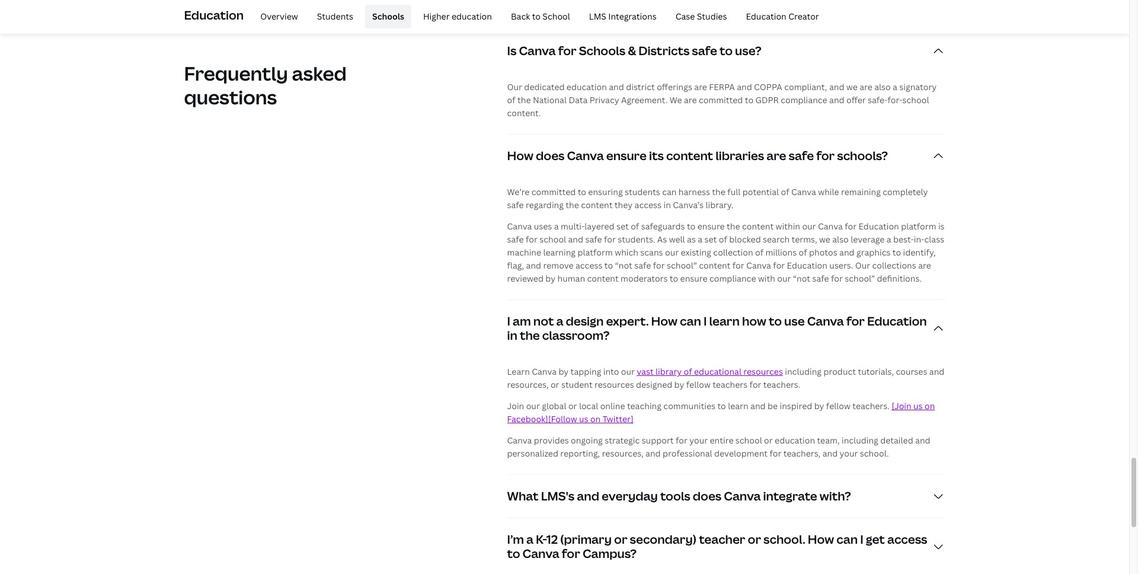 Task type: vqa. For each thing, say whether or not it's contained in the screenshot.
We're
yes



Task type: locate. For each thing, give the bounding box(es) containing it.
twitter]
[[603, 414, 634, 425]]

a left k-
[[527, 532, 534, 548]]

0 vertical spatial including
[[786, 366, 822, 377]]

how
[[743, 313, 767, 329]]

1 vertical spatial "not
[[794, 273, 811, 284]]

safe inside we're committed to ensuring students can harness the full potential of canva while remaining completely safe regarding the content they access in canva's library.
[[507, 199, 524, 211]]

0 horizontal spatial "not
[[615, 260, 633, 271]]

including
[[786, 366, 822, 377], [842, 435, 879, 446]]

best-
[[894, 234, 915, 245]]

set
[[617, 221, 629, 232], [705, 234, 717, 245]]

the inside i am not a design expert. how can i learn how to use canva for education in the classroom?
[[520, 328, 540, 344]]

content.
[[507, 108, 541, 119]]

1 horizontal spatial in
[[664, 199, 671, 211]]

[join
[[892, 401, 912, 412]]

education inside menu bar
[[746, 11, 787, 22]]

to left use
[[769, 313, 782, 329]]

gdpr
[[756, 94, 779, 106]]

and right detailed
[[916, 435, 931, 446]]

1 vertical spatial compliance
[[710, 273, 757, 284]]

learn inside i am not a design expert. how can i learn how to use canva for education in the classroom?
[[710, 313, 740, 329]]

to right moderators in the top of the page
[[670, 273, 679, 284]]

safe inside dropdown button
[[692, 43, 718, 59]]

school. inside i'm a k-12 (primary or secondary) teacher or school. how can i get access to canva for campus?
[[764, 532, 806, 548]]

2 vertical spatial education
[[775, 435, 816, 446]]

in left canva's
[[664, 199, 671, 211]]

resources, inside including product tutorials, courses and resources, or student resources designed by fellow teachers for teachers.
[[507, 379, 549, 390]]

0 horizontal spatial on
[[591, 414, 601, 425]]

1 horizontal spatial us
[[914, 401, 923, 412]]

full
[[728, 186, 741, 198]]

for down layered in the top of the page
[[604, 234, 616, 245]]

we up the offer
[[847, 81, 858, 93]]

1 horizontal spatial compliance
[[781, 94, 828, 106]]

1 horizontal spatial we
[[847, 81, 858, 93]]

schools link
[[365, 5, 412, 28]]

are down identify,
[[919, 260, 932, 271]]

0 vertical spatial committed
[[699, 94, 743, 106]]

(primary
[[561, 532, 612, 548]]

lms
[[589, 11, 607, 22]]

1 vertical spatial also
[[833, 234, 849, 245]]

resources, down strategic
[[602, 448, 644, 459]]

of up content. on the left of the page
[[507, 94, 516, 106]]

1 vertical spatial fellow
[[827, 401, 851, 412]]

access up human
[[576, 260, 603, 271]]

get
[[866, 532, 886, 548]]

1 horizontal spatial access
[[635, 199, 662, 211]]

2 horizontal spatial education
[[775, 435, 816, 446]]

are inside dropdown button
[[767, 148, 787, 164]]

which
[[615, 247, 639, 258]]

0 vertical spatial us
[[914, 401, 923, 412]]

well
[[669, 234, 686, 245]]

0 vertical spatial compliance
[[781, 94, 828, 106]]

by right the 'inspired'
[[815, 401, 825, 412]]

us for [join
[[914, 401, 923, 412]]

0 horizontal spatial compliance
[[710, 273, 757, 284]]

us
[[914, 401, 923, 412], [580, 414, 589, 425]]

2 vertical spatial can
[[837, 532, 858, 548]]

compliant,
[[785, 81, 828, 93]]

1 horizontal spatial teachers.
[[853, 401, 890, 412]]

committed inside our dedicated education and district offerings are ferpa and coppa compliant, and we are also a signatory of the national data privacy agreement. we are committed to gdpr compliance and offer safe-for-school content.
[[699, 94, 743, 106]]

can up vast library of educational resources link
[[680, 313, 702, 329]]

0 vertical spatial your
[[690, 435, 708, 446]]

canva inside i'm a k-12 (primary or secondary) teacher or school. how can i get access to canva for campus?
[[523, 546, 560, 562]]

1 horizontal spatial "not
[[794, 273, 811, 284]]

[follow us on twitter]
[[549, 414, 634, 425]]

our inside the canva uses a multi-layered set of safeguards to ensure the content within our canva for education platform is safe for school and safe for students. as well as a set of blocked search terms, we also leverage a best-in-class machine learning platform which scans our existing collection of millions of photos and graphics to identify, flag, and remove access to "not safe for school" content for canva for education users. our collections are reviewed by human content moderators to ensure compliance with our "not safe for school" definitions.
[[856, 260, 871, 271]]

be
[[768, 401, 778, 412]]

1 vertical spatial in
[[507, 328, 518, 344]]

2 horizontal spatial access
[[888, 532, 928, 548]]

fellow inside including product tutorials, courses and resources, or student resources designed by fellow teachers for teachers.
[[687, 379, 711, 390]]

0 horizontal spatial teachers.
[[764, 379, 801, 390]]

0 horizontal spatial in
[[507, 328, 518, 344]]

1 horizontal spatial how
[[652, 313, 678, 329]]

can inside i am not a design expert. how can i learn how to use canva for education in the classroom?
[[680, 313, 702, 329]]

2 horizontal spatial how
[[808, 532, 835, 548]]

your up professional
[[690, 435, 708, 446]]

0 vertical spatial also
[[875, 81, 891, 93]]

to
[[532, 11, 541, 22], [720, 43, 733, 59], [745, 94, 754, 106], [578, 186, 587, 198], [687, 221, 696, 232], [893, 247, 902, 258], [605, 260, 613, 271], [670, 273, 679, 284], [769, 313, 782, 329], [718, 401, 726, 412], [507, 546, 521, 562]]

0 vertical spatial platform
[[902, 221, 937, 232]]

1 vertical spatial can
[[680, 313, 702, 329]]

canva left while
[[792, 186, 817, 198]]

by inside the canva uses a multi-layered set of safeguards to ensure the content within our canva for education platform is safe for school and safe for students. as well as a set of blocked search terms, we also leverage a best-in-class machine learning platform which scans our existing collection of millions of photos and graphics to identify, flag, and remove access to "not safe for school" content for canva for education users. our collections are reviewed by human content moderators to ensure compliance with our "not safe for school" definitions.
[[546, 273, 556, 284]]

compliance down collection
[[710, 273, 757, 284]]

1 horizontal spatial including
[[842, 435, 879, 446]]

1 horizontal spatial fellow
[[827, 401, 851, 412]]

what
[[507, 488, 539, 504]]

also up safe-
[[875, 81, 891, 93]]

global
[[542, 401, 567, 412]]

frequently asked questions
[[184, 61, 347, 110]]

can inside i'm a k-12 (primary or secondary) teacher or school. how can i get access to canva for campus?
[[837, 532, 858, 548]]

does up regarding
[[536, 148, 565, 164]]

1 vertical spatial how
[[652, 313, 678, 329]]

by down library
[[675, 379, 685, 390]]

teachers. left [join
[[853, 401, 890, 412]]

for up while
[[817, 148, 835, 164]]

school up learning
[[540, 234, 567, 245]]

access
[[635, 199, 662, 211], [576, 260, 603, 271], [888, 532, 928, 548]]

i left how
[[704, 313, 707, 329]]

by inside including product tutorials, courses and resources, or student resources designed by fellow teachers for teachers.
[[675, 379, 685, 390]]

0 horizontal spatial schools
[[373, 11, 405, 22]]

can left get
[[837, 532, 858, 548]]

to left gdpr
[[745, 94, 754, 106]]

0 vertical spatial resources
[[744, 366, 784, 377]]

0 horizontal spatial school.
[[764, 532, 806, 548]]

i left get
[[861, 532, 864, 548]]

to down layered in the top of the page
[[605, 260, 613, 271]]

by down remove
[[546, 273, 556, 284]]

1 vertical spatial resources
[[595, 379, 634, 390]]

1 vertical spatial committed
[[532, 186, 576, 198]]

of up students.
[[631, 221, 640, 232]]

0 vertical spatial in
[[664, 199, 671, 211]]

1 vertical spatial education
[[567, 81, 607, 93]]

0 vertical spatial can
[[663, 186, 677, 198]]

1 vertical spatial including
[[842, 435, 879, 446]]

0 vertical spatial we
[[847, 81, 858, 93]]

to up collections
[[893, 247, 902, 258]]

and right ferpa
[[737, 81, 753, 93]]

also up photos
[[833, 234, 849, 245]]

machine
[[507, 247, 542, 258]]

does right "tools"
[[693, 488, 722, 504]]

our inside our dedicated education and district offerings are ferpa and coppa compliant, and we are also a signatory of the national data privacy agreement. we are committed to gdpr compliance and offer safe-for-school content.
[[507, 81, 523, 93]]

ensure down library.
[[698, 221, 725, 232]]

canva down development
[[724, 488, 761, 504]]

0 vertical spatial learn
[[710, 313, 740, 329]]

0 horizontal spatial committed
[[532, 186, 576, 198]]

school
[[543, 11, 571, 22]]

0 vertical spatial school.
[[861, 448, 890, 459]]

0 horizontal spatial does
[[536, 148, 565, 164]]

in left 'not'
[[507, 328, 518, 344]]

set up students.
[[617, 221, 629, 232]]

us down local
[[580, 414, 589, 425]]

in
[[664, 199, 671, 211], [507, 328, 518, 344]]

to left the use?
[[720, 43, 733, 59]]

fellow
[[687, 379, 711, 390], [827, 401, 851, 412]]

for up professional
[[676, 435, 688, 446]]

everyday
[[602, 488, 658, 504]]

to inside i am not a design expert. how can i learn how to use canva for education in the classroom?
[[769, 313, 782, 329]]

0 vertical spatial education
[[452, 11, 492, 22]]

education up data
[[567, 81, 607, 93]]

0 vertical spatial how
[[507, 148, 534, 164]]

back
[[511, 11, 530, 22]]

0 vertical spatial ensure
[[607, 148, 647, 164]]

education inside menu bar
[[452, 11, 492, 22]]

1 vertical spatial school.
[[764, 532, 806, 548]]

1 vertical spatial does
[[693, 488, 722, 504]]

[join us on facebook] link
[[507, 401, 936, 425]]

teacher
[[699, 532, 746, 548]]

strategic
[[605, 435, 640, 446]]

0 vertical spatial fellow
[[687, 379, 711, 390]]

how inside i am not a design expert. how can i learn how to use canva for education in the classroom?
[[652, 313, 678, 329]]

student
[[562, 379, 593, 390]]

back to school link
[[504, 5, 578, 28]]

[follow
[[549, 414, 578, 425]]

0 vertical spatial "not
[[615, 260, 633, 271]]

for right teachers
[[750, 379, 762, 390]]

students
[[625, 186, 661, 198]]

or
[[551, 379, 560, 390], [569, 401, 577, 412], [765, 435, 773, 446], [615, 532, 628, 548], [748, 532, 762, 548]]

1 horizontal spatial does
[[693, 488, 722, 504]]

tutorials,
[[859, 366, 895, 377]]

and up privacy
[[609, 81, 624, 93]]

remove
[[544, 260, 574, 271]]

compliance inside our dedicated education and district offerings are ferpa and coppa compliant, and we are also a signatory of the national data privacy agreement. we are committed to gdpr compliance and offer safe-for-school content.
[[781, 94, 828, 106]]

content inside we're committed to ensuring students can harness the full potential of canva while remaining completely safe regarding the content they access in canva's library.
[[581, 199, 613, 211]]

its
[[649, 148, 664, 164]]

a inside i'm a k-12 (primary or secondary) teacher or school. how can i get access to canva for campus?
[[527, 532, 534, 548]]

by
[[546, 273, 556, 284], [559, 366, 569, 377], [675, 379, 685, 390], [815, 401, 825, 412]]

we inside our dedicated education and district offerings are ferpa and coppa compliant, and we are also a signatory of the national data privacy agreement. we are committed to gdpr compliance and offer safe-for-school content.
[[847, 81, 858, 93]]

1 vertical spatial your
[[840, 448, 859, 459]]

studies
[[697, 11, 727, 22]]

education right 'higher'
[[452, 11, 492, 22]]

ensure down existing
[[681, 273, 708, 284]]

we inside the canva uses a multi-layered set of safeguards to ensure the content within our canva for education platform is safe for school and safe for students. as well as a set of blocked search terms, we also leverage a best-in-class machine learning platform which scans our existing collection of millions of photos and graphics to identify, flag, and remove access to "not safe for school" content for canva for education users. our collections are reviewed by human content moderators to ensure compliance with our "not safe for school" definitions.
[[820, 234, 831, 245]]

the
[[518, 94, 531, 106], [713, 186, 726, 198], [566, 199, 579, 211], [727, 221, 741, 232], [520, 328, 540, 344]]

education creator link
[[739, 5, 827, 28]]

0 vertical spatial on
[[925, 401, 936, 412]]

for
[[559, 43, 577, 59], [817, 148, 835, 164], [845, 221, 857, 232], [526, 234, 538, 245], [604, 234, 616, 245], [653, 260, 665, 271], [733, 260, 745, 271], [774, 260, 785, 271], [832, 273, 843, 284], [847, 313, 865, 329], [750, 379, 762, 390], [676, 435, 688, 446], [770, 448, 782, 459], [562, 546, 581, 562]]

on inside [join us on facebook]
[[925, 401, 936, 412]]

0 horizontal spatial our
[[507, 81, 523, 93]]

including right team,
[[842, 435, 879, 446]]

2 horizontal spatial can
[[837, 532, 858, 548]]

1 vertical spatial learn
[[728, 401, 749, 412]]

teachers,
[[784, 448, 821, 459]]

regarding
[[526, 199, 564, 211]]

our right into
[[621, 366, 635, 377]]

of
[[507, 94, 516, 106], [781, 186, 790, 198], [631, 221, 640, 232], [719, 234, 728, 245], [756, 247, 764, 258], [799, 247, 808, 258], [684, 366, 693, 377]]

set right "as"
[[705, 234, 717, 245]]

content right its
[[667, 148, 714, 164]]

or up development
[[765, 435, 773, 446]]

how inside i'm a k-12 (primary or secondary) teacher or school. how can i get access to canva for campus?
[[808, 532, 835, 548]]

and down team,
[[823, 448, 838, 459]]

our
[[803, 221, 817, 232], [666, 247, 679, 258], [778, 273, 792, 284], [621, 366, 635, 377], [527, 401, 540, 412]]

and right compliant,
[[830, 81, 845, 93]]

for down users.
[[832, 273, 843, 284]]

on down local
[[591, 414, 601, 425]]

fellow down product
[[827, 401, 851, 412]]

for right 12
[[562, 546, 581, 562]]

and left be
[[751, 401, 766, 412]]

your down team,
[[840, 448, 859, 459]]

a up for-
[[893, 81, 898, 93]]

1 horizontal spatial school"
[[845, 273, 876, 284]]

a inside i am not a design expert. how can i learn how to use canva for education in the classroom?
[[557, 313, 564, 329]]

0 horizontal spatial also
[[833, 234, 849, 245]]

the up library.
[[713, 186, 726, 198]]

development
[[715, 448, 768, 459]]

i am not a design expert. how can i learn how to use canva for education in the classroom?
[[507, 313, 928, 344]]

1 vertical spatial school
[[540, 234, 567, 245]]

search
[[763, 234, 790, 245]]

on for [follow
[[591, 414, 601, 425]]

school. down detailed
[[861, 448, 890, 459]]

school" down users.
[[845, 273, 876, 284]]

committed
[[699, 94, 743, 106], [532, 186, 576, 198]]

does
[[536, 148, 565, 164], [693, 488, 722, 504]]

0 horizontal spatial we
[[820, 234, 831, 245]]

learn down teachers
[[728, 401, 749, 412]]

of down blocked at the right of page
[[756, 247, 764, 258]]

canva right is at the left top of the page
[[519, 43, 556, 59]]

tapping
[[571, 366, 602, 377]]

access inside the canva uses a multi-layered set of safeguards to ensure the content within our canva for education platform is safe for school and safe for students. as well as a set of blocked search terms, we also leverage a best-in-class machine learning platform which scans our existing collection of millions of photos and graphics to identify, flag, and remove access to "not safe for school" content for canva for education users. our collections are reviewed by human content moderators to ensure compliance with our "not safe for school" definitions.
[[576, 260, 603, 271]]

access down students in the top of the page
[[635, 199, 662, 211]]

tools
[[661, 488, 691, 504]]

us inside [join us on facebook]
[[914, 401, 923, 412]]

0 vertical spatial school
[[903, 94, 930, 106]]

library.
[[706, 199, 734, 211]]

of right library
[[684, 366, 693, 377]]

are left ferpa
[[695, 81, 708, 93]]

class
[[925, 234, 945, 245]]

1 vertical spatial on
[[591, 414, 601, 425]]

back to school
[[511, 11, 571, 22]]

2 horizontal spatial i
[[861, 532, 864, 548]]

1 horizontal spatial our
[[856, 260, 871, 271]]

"not down millions
[[794, 273, 811, 284]]

is
[[939, 221, 945, 232]]

1 vertical spatial resources,
[[602, 448, 644, 459]]

content down ensuring
[[581, 199, 613, 211]]

online
[[601, 401, 625, 412]]

1 horizontal spatial on
[[925, 401, 936, 412]]

1 vertical spatial our
[[856, 260, 871, 271]]

committed up regarding
[[532, 186, 576, 198]]

i inside i'm a k-12 (primary or secondary) teacher or school. how can i get access to canva for campus?
[[861, 532, 864, 548]]

us right [join
[[914, 401, 923, 412]]

completely
[[883, 186, 929, 198]]

for up leverage
[[845, 221, 857, 232]]

0 horizontal spatial access
[[576, 260, 603, 271]]

1 horizontal spatial resources,
[[602, 448, 644, 459]]

the up blocked at the right of page
[[727, 221, 741, 232]]

0 vertical spatial schools
[[373, 11, 405, 22]]

2 vertical spatial access
[[888, 532, 928, 548]]

0 horizontal spatial school"
[[667, 260, 697, 271]]

expert.
[[606, 313, 649, 329]]

personalized
[[507, 448, 559, 459]]

1 vertical spatial us
[[580, 414, 589, 425]]

remaining
[[842, 186, 881, 198]]

canva inside we're committed to ensuring students can harness the full potential of canva while remaining completely safe regarding the content they access in canva's library.
[[792, 186, 817, 198]]

our down graphics
[[856, 260, 871, 271]]

on for [join
[[925, 401, 936, 412]]

data
[[569, 94, 588, 106]]

1 horizontal spatial can
[[680, 313, 702, 329]]

0 horizontal spatial us
[[580, 414, 589, 425]]

0 horizontal spatial education
[[452, 11, 492, 22]]

signatory
[[900, 81, 937, 93]]

we up photos
[[820, 234, 831, 245]]

how does canva ensure its content libraries are safe for schools?
[[507, 148, 889, 164]]

am
[[513, 313, 531, 329]]

and up users.
[[840, 247, 855, 258]]

into
[[604, 366, 619, 377]]

1 vertical spatial platform
[[578, 247, 613, 258]]

for inside i am not a design expert. how can i learn how to use canva for education in the classroom?
[[847, 313, 865, 329]]

1 vertical spatial access
[[576, 260, 603, 271]]

a inside our dedicated education and district offerings are ferpa and coppa compliant, and we are also a signatory of the national data privacy agreement. we are committed to gdpr compliance and offer safe-for-school content.
[[893, 81, 898, 93]]

dedicated
[[525, 81, 565, 93]]

canva up personalized
[[507, 435, 532, 446]]

can up canva's
[[663, 186, 677, 198]]

content inside dropdown button
[[667, 148, 714, 164]]

districts
[[639, 43, 690, 59]]

1 vertical spatial teachers.
[[853, 401, 890, 412]]

1 horizontal spatial school.
[[861, 448, 890, 459]]

of right potential
[[781, 186, 790, 198]]

including product tutorials, courses and resources, or student resources designed by fellow teachers for teachers.
[[507, 366, 945, 390]]

1 horizontal spatial school
[[736, 435, 763, 446]]

school up development
[[736, 435, 763, 446]]

1 horizontal spatial also
[[875, 81, 891, 93]]

including inside including product tutorials, courses and resources, or student resources designed by fellow teachers for teachers.
[[786, 366, 822, 377]]

offer
[[847, 94, 866, 106]]

2 vertical spatial ensure
[[681, 273, 708, 284]]

1 vertical spatial schools
[[579, 43, 626, 59]]

in inside i am not a design expert. how can i learn how to use canva for education in the classroom?
[[507, 328, 518, 344]]

1 vertical spatial we
[[820, 234, 831, 245]]

for down millions
[[774, 260, 785, 271]]

moderators
[[621, 273, 668, 284]]

0 vertical spatial teachers.
[[764, 379, 801, 390]]

0 horizontal spatial school
[[540, 234, 567, 245]]

us for [follow
[[580, 414, 589, 425]]

menu bar
[[249, 5, 827, 28]]

compliance inside the canva uses a multi-layered set of safeguards to ensure the content within our canva for education platform is safe for school and safe for students. as well as a set of blocked search terms, we also leverage a best-in-class machine learning platform which scans our existing collection of millions of photos and graphics to identify, flag, and remove access to "not safe for school" content for canva for education users. our collections are reviewed by human content moderators to ensure compliance with our "not safe for school" definitions.
[[710, 273, 757, 284]]

including inside canva provides ongoing strategic support for your entire school or education team, including detailed and personalized reporting, resources, and professional development for teachers, and your school.
[[842, 435, 879, 446]]



Task type: describe. For each thing, give the bounding box(es) containing it.
teaching
[[627, 401, 662, 412]]

a right uses
[[554, 221, 559, 232]]

and inside including product tutorials, courses and resources, or student resources designed by fellow teachers for teachers.
[[930, 366, 945, 377]]

provides
[[534, 435, 569, 446]]

ongoing
[[571, 435, 603, 446]]

menu bar containing overview
[[249, 5, 827, 28]]

design
[[566, 313, 604, 329]]

canva up with
[[747, 260, 772, 271]]

a right "as"
[[698, 234, 703, 245]]

schools?
[[838, 148, 889, 164]]

product
[[824, 366, 857, 377]]

1 horizontal spatial platform
[[902, 221, 937, 232]]

our right with
[[778, 273, 792, 284]]

users.
[[830, 260, 854, 271]]

district
[[626, 81, 655, 93]]

campus?
[[583, 546, 637, 562]]

0 vertical spatial set
[[617, 221, 629, 232]]

school. inside canva provides ongoing strategic support for your entire school or education team, including detailed and personalized reporting, resources, and professional development for teachers, and your school.
[[861, 448, 890, 459]]

ensuring
[[589, 186, 623, 198]]

and down multi- at the top of page
[[569, 234, 584, 245]]

safe inside dropdown button
[[789, 148, 814, 164]]

designed
[[636, 379, 673, 390]]

canva inside i am not a design expert. how can i learn how to use canva for education in the classroom?
[[808, 313, 845, 329]]

scans
[[641, 247, 664, 258]]

identify,
[[904, 247, 936, 258]]

offerings
[[657, 81, 693, 93]]

our up facebook]
[[527, 401, 540, 412]]

for inside including product tutorials, courses and resources, or student resources designed by fellow teachers for teachers.
[[750, 379, 762, 390]]

and down "support"
[[646, 448, 661, 459]]

within
[[776, 221, 801, 232]]

of inside we're committed to ensuring students can harness the full potential of canva while remaining completely safe regarding the content they access in canva's library.
[[781, 186, 790, 198]]

to inside i'm a k-12 (primary or secondary) teacher or school. how can i get access to canva for campus?
[[507, 546, 521, 562]]

for left teachers,
[[770, 448, 782, 459]]

or inside canva provides ongoing strategic support for your entire school or education team, including detailed and personalized reporting, resources, and professional development for teachers, and your school.
[[765, 435, 773, 446]]

coppa
[[755, 81, 783, 93]]

for up machine at the left
[[526, 234, 538, 245]]

learn for i
[[710, 313, 740, 329]]

reviewed
[[507, 273, 544, 284]]

students.
[[618, 234, 656, 245]]

facebook]
[[507, 414, 549, 425]]

canva's
[[673, 199, 704, 211]]

detailed
[[881, 435, 914, 446]]

higher education
[[423, 11, 492, 22]]

of down terms,
[[799, 247, 808, 258]]

school inside canva provides ongoing strategic support for your entire school or education team, including detailed and personalized reporting, resources, and professional development for teachers, and your school.
[[736, 435, 763, 446]]

i'm a k-12 (primary or secondary) teacher or school. how can i get access to canva for campus?
[[507, 532, 928, 562]]

1 horizontal spatial your
[[840, 448, 859, 459]]

or right (primary
[[615, 532, 628, 548]]

layered
[[585, 221, 615, 232]]

lms integrations
[[589, 11, 657, 22]]

canva inside dropdown button
[[519, 43, 556, 59]]

harness
[[679, 186, 711, 198]]

students
[[317, 11, 354, 22]]

or right teacher
[[748, 532, 762, 548]]

of up collection
[[719, 234, 728, 245]]

canva up ensuring
[[567, 148, 604, 164]]

to inside menu bar
[[532, 11, 541, 22]]

12
[[547, 532, 558, 548]]

0 horizontal spatial how
[[507, 148, 534, 164]]

0 vertical spatial does
[[536, 148, 565, 164]]

with
[[759, 273, 776, 284]]

canva inside canva provides ongoing strategic support for your entire school or education team, including detailed and personalized reporting, resources, and professional development for teachers, and your school.
[[507, 435, 532, 446]]

resources inside including product tutorials, courses and resources, or student resources designed by fellow teachers for teachers.
[[595, 379, 634, 390]]

to inside we're committed to ensuring students can harness the full potential of canva while remaining completely safe regarding the content they access in canva's library.
[[578, 186, 587, 198]]

also inside our dedicated education and district offerings are ferpa and coppa compliant, and we are also a signatory of the national data privacy agreement. we are committed to gdpr compliance and offer safe-for-school content.
[[875, 81, 891, 93]]

content right human
[[588, 273, 619, 284]]

human
[[558, 273, 586, 284]]

join
[[507, 401, 525, 412]]

and inside what lms's and everyday tools does canva integrate with? dropdown button
[[577, 488, 600, 504]]

education inside i am not a design expert. how can i learn how to use canva for education in the classroom?
[[868, 313, 928, 329]]

to inside our dedicated education and district offerings are ferpa and coppa compliant, and we are also a signatory of the national data privacy agreement. we are committed to gdpr compliance and offer safe-for-school content.
[[745, 94, 754, 106]]

canva left uses
[[507, 221, 532, 232]]

our up terms,
[[803, 221, 817, 232]]

our dedicated education and district offerings are ferpa and coppa compliant, and we are also a signatory of the national data privacy agreement. we are committed to gdpr compliance and offer safe-for-school content.
[[507, 81, 937, 119]]

for down scans
[[653, 260, 665, 271]]

join our global or local online teaching communities to learn and be inspired by fellow teachers.
[[507, 401, 892, 412]]

k-
[[536, 532, 547, 548]]

our down the well
[[666, 247, 679, 258]]

schools inside schools link
[[373, 11, 405, 22]]

the inside the canva uses a multi-layered set of safeguards to ensure the content within our canva for education platform is safe for school and safe for students. as well as a set of blocked search terms, we also leverage a best-in-class machine learning platform which scans our existing collection of millions of photos and graphics to identify, flag, and remove access to "not safe for school" content for canva for education users. our collections are reviewed by human content moderators to ensure compliance with our "not safe for school" definitions.
[[727, 221, 741, 232]]

i'm
[[507, 532, 524, 548]]

for down collection
[[733, 260, 745, 271]]

education creator
[[746, 11, 820, 22]]

leverage
[[851, 234, 885, 245]]

uses
[[534, 221, 552, 232]]

support
[[642, 435, 674, 446]]

learn
[[507, 366, 530, 377]]

access inside we're committed to ensuring students can harness the full potential of canva while remaining completely safe regarding the content they access in canva's library.
[[635, 199, 662, 211]]

school inside the canva uses a multi-layered set of safeguards to ensure the content within our canva for education platform is safe for school and safe for students. as well as a set of blocked search terms, we also leverage a best-in-class machine learning platform which scans our existing collection of millions of photos and graphics to identify, flag, and remove access to "not safe for school" content for canva for education users. our collections are reviewed by human content moderators to ensure compliance with our "not safe for school" definitions.
[[540, 234, 567, 245]]

1 horizontal spatial i
[[704, 313, 707, 329]]

[join us on facebook]
[[507, 401, 936, 425]]

resources, inside canva provides ongoing strategic support for your entire school or education team, including detailed and personalized reporting, resources, and professional development for teachers, and your school.
[[602, 448, 644, 459]]

in inside we're committed to ensuring students can harness the full potential of canva while remaining completely safe regarding the content they access in canva's library.
[[664, 199, 671, 211]]

as
[[658, 234, 667, 245]]

asked
[[292, 61, 347, 86]]

1 vertical spatial ensure
[[698, 221, 725, 232]]

classroom?
[[543, 328, 610, 344]]

case studies
[[676, 11, 727, 22]]

is canva for schools & districts safe to use? button
[[507, 30, 946, 73]]

reporting,
[[561, 448, 600, 459]]

learn for to
[[728, 401, 749, 412]]

are inside the canva uses a multi-layered set of safeguards to ensure the content within our canva for education platform is safe for school and safe for students. as well as a set of blocked search terms, we also leverage a best-in-class machine learning platform which scans our existing collection of millions of photos and graphics to identify, flag, and remove access to "not safe for school" content for canva for education users. our collections are reviewed by human content moderators to ensure compliance with our "not safe for school" definitions.
[[919, 260, 932, 271]]

local
[[579, 401, 599, 412]]

safe-
[[868, 94, 888, 106]]

to inside dropdown button
[[720, 43, 733, 59]]

0 horizontal spatial i
[[507, 313, 511, 329]]

is canva for schools & districts safe to use?
[[507, 43, 762, 59]]

by up student
[[559, 366, 569, 377]]

overview link
[[253, 5, 305, 28]]

also inside the canva uses a multi-layered set of safeguards to ensure the content within our canva for education platform is safe for school and safe for students. as well as a set of blocked search terms, we also leverage a best-in-class machine learning platform which scans our existing collection of millions of photos and graphics to identify, flag, and remove access to "not safe for school" content for canva for education users. our collections are reviewed by human content moderators to ensure compliance with our "not safe for school" definitions.
[[833, 234, 849, 245]]

agreement.
[[622, 94, 668, 106]]

teachers
[[713, 379, 748, 390]]

and left the offer
[[830, 94, 845, 106]]

ensure inside dropdown button
[[607, 148, 647, 164]]

of inside our dedicated education and district offerings are ferpa and coppa compliant, and we are also a signatory of the national data privacy agreement. we are committed to gdpr compliance and offer safe-for-school content.
[[507, 94, 516, 106]]

for inside dropdown button
[[559, 43, 577, 59]]

or left local
[[569, 401, 577, 412]]

the up multi- at the top of page
[[566, 199, 579, 211]]

lms integrations link
[[582, 5, 664, 28]]

school inside our dedicated education and district offerings are ferpa and coppa compliant, and we are also a signatory of the national data privacy agreement. we are committed to gdpr compliance and offer safe-for-school content.
[[903, 94, 930, 106]]

blocked
[[730, 234, 761, 245]]

a left best-
[[887, 234, 892, 245]]

canva up photos
[[819, 221, 843, 232]]

access inside i'm a k-12 (primary or secondary) teacher or school. how can i get access to canva for campus?
[[888, 532, 928, 548]]

or inside including product tutorials, courses and resources, or student resources designed by fellow teachers for teachers.
[[551, 379, 560, 390]]

committed inside we're committed to ensuring students can harness the full potential of canva while remaining completely safe regarding the content they access in canva's library.
[[532, 186, 576, 198]]

schools inside is canva for schools & districts safe to use? dropdown button
[[579, 43, 626, 59]]

overview
[[261, 11, 298, 22]]

how does canva ensure its content libraries are safe for schools? button
[[507, 135, 946, 178]]

1 vertical spatial set
[[705, 234, 717, 245]]

content up blocked at the right of page
[[743, 221, 774, 232]]

collection
[[714, 247, 754, 258]]

we're
[[507, 186, 530, 198]]

vast library of educational resources link
[[637, 366, 784, 377]]

questions
[[184, 84, 277, 110]]

content down collection
[[699, 260, 731, 271]]

education inside canva provides ongoing strategic support for your entire school or education team, including detailed and personalized reporting, resources, and professional development for teachers, and your school.
[[775, 435, 816, 446]]

the inside our dedicated education and district offerings are ferpa and coppa compliant, and we are also a signatory of the national data privacy agreement. we are committed to gdpr compliance and offer safe-for-school content.
[[518, 94, 531, 106]]

not
[[534, 313, 554, 329]]

integrate
[[764, 488, 818, 504]]

case
[[676, 11, 695, 22]]

what lms's and everyday tools does canva integrate with? button
[[507, 475, 946, 518]]

are up the offer
[[860, 81, 873, 93]]

vast
[[637, 366, 654, 377]]

0 vertical spatial school"
[[667, 260, 697, 271]]

are right we at the top right of the page
[[684, 94, 697, 106]]

to down teachers
[[718, 401, 726, 412]]

use
[[785, 313, 805, 329]]

[follow us on twitter] link
[[549, 414, 634, 425]]

to up "as"
[[687, 221, 696, 232]]

higher education link
[[416, 5, 499, 28]]

education inside our dedicated education and district offerings are ferpa and coppa compliant, and we are also a signatory of the national data privacy agreement. we are committed to gdpr compliance and offer safe-for-school content.
[[567, 81, 607, 93]]

canva right learn
[[532, 366, 557, 377]]

we're committed to ensuring students can harness the full potential of canva while remaining completely safe regarding the content they access in canva's library.
[[507, 186, 929, 211]]

canva uses a multi-layered set of safeguards to ensure the content within our canva for education platform is safe for school and safe for students. as well as a set of blocked search terms, we also leverage a best-in-class machine learning platform which scans our existing collection of millions of photos and graphics to identify, flag, and remove access to "not safe for school" content for canva for education users. our collections are reviewed by human content moderators to ensure compliance with our "not safe for school" definitions.
[[507, 221, 945, 284]]

higher
[[423, 11, 450, 22]]

can inside we're committed to ensuring students can harness the full potential of canva while remaining completely safe regarding the content they access in canva's library.
[[663, 186, 677, 198]]

teachers. inside including product tutorials, courses and resources, or student resources designed by fellow teachers for teachers.
[[764, 379, 801, 390]]

and up reviewed
[[526, 260, 542, 271]]

collections
[[873, 260, 917, 271]]

learn canva by tapping into our vast library of educational resources
[[507, 366, 784, 377]]

for inside i'm a k-12 (primary or secondary) teacher or school. how can i get access to canva for campus?
[[562, 546, 581, 562]]

&
[[628, 43, 637, 59]]



